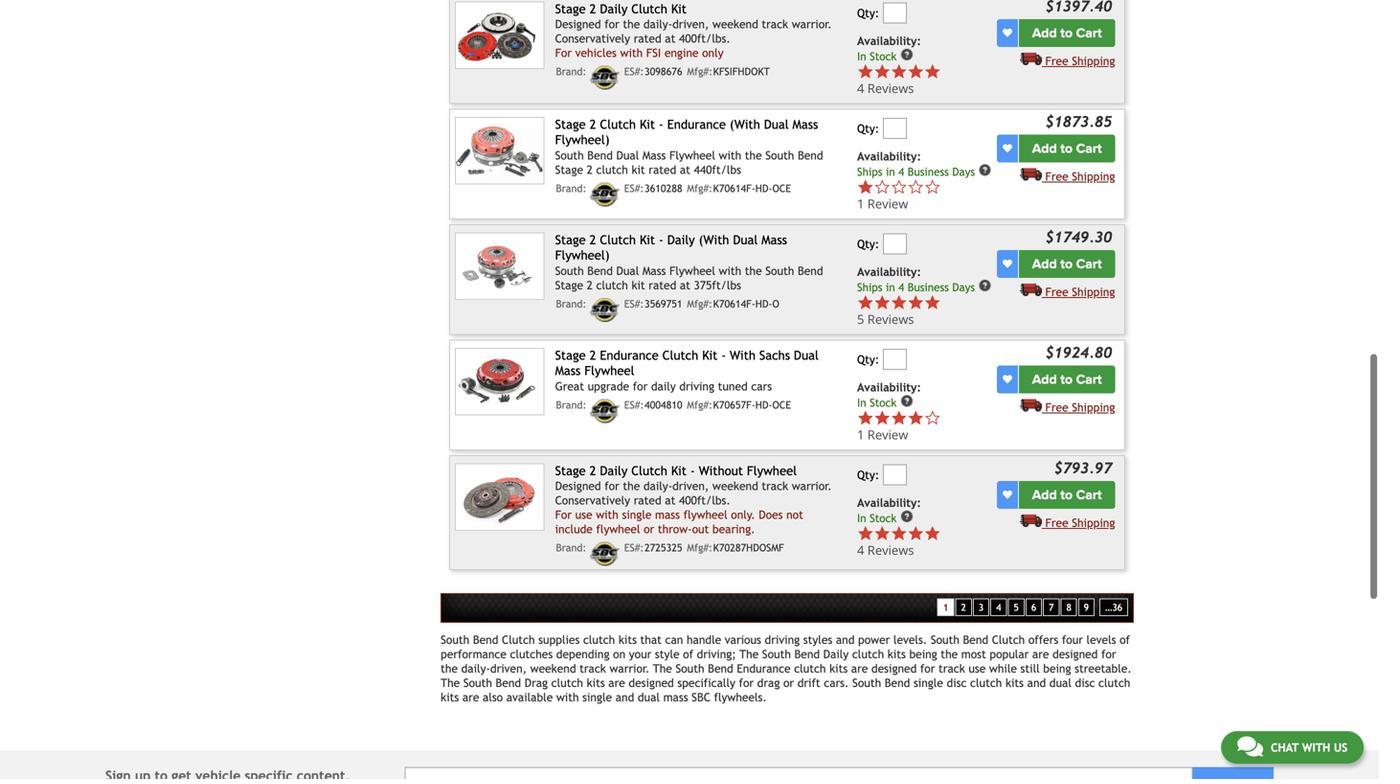 Task type: locate. For each thing, give the bounding box(es) containing it.
5 south bend clutch - corporate logo image from the top
[[590, 542, 620, 566]]

driving up es#: 4004810 mfg#: k70657f-hd-oce
[[680, 379, 715, 393]]

3 mfg#: from the top
[[687, 298, 713, 310]]

2 availability: in stock from the top
[[858, 380, 922, 409]]

kit up 3569751 on the left top of page
[[632, 278, 646, 292]]

add to wish list image for $1924.80
[[1003, 375, 1013, 384]]

shipping down $1873.85 on the right top of the page
[[1072, 169, 1116, 183]]

free shipping down "$793.97"
[[1046, 516, 1116, 529]]

availability: for $1873.85
[[858, 149, 922, 163]]

clutch inside stage 2 clutch kit - endurance (with dual mass flywheel) south bend dual mass flywheel with the south bend stage 2 clutch kit rated at 440ft/lbs
[[600, 117, 636, 132]]

drag
[[758, 676, 780, 690]]

0 vertical spatial 4 reviews
[[858, 79, 915, 97]]

2 1 review from the top
[[858, 426, 909, 443]]

brand: down great
[[556, 399, 587, 411]]

clutch inside the stage 2 clutch kit - daily (with dual mass flywheel) south bend dual mass flywheel with the south bend stage 2 clutch kit rated at 375ft/lbs
[[600, 232, 636, 247]]

south bend clutch - corporate logo image
[[590, 66, 620, 90], [590, 183, 620, 206], [590, 298, 620, 322], [590, 399, 620, 423], [590, 542, 620, 566]]

for up include
[[555, 508, 572, 521]]

bend
[[588, 148, 613, 162], [798, 148, 824, 162], [588, 264, 613, 277], [798, 264, 824, 277], [473, 633, 499, 646], [964, 633, 989, 646], [795, 647, 820, 661], [708, 662, 734, 675], [496, 676, 521, 690], [885, 676, 911, 690]]

0 horizontal spatial the
[[441, 676, 460, 690]]

availability: in stock
[[858, 34, 922, 63], [858, 380, 922, 409], [858, 496, 922, 525]]

1 in from the top
[[858, 50, 867, 63]]

4 free shipping from the top
[[1046, 400, 1116, 414]]

1 horizontal spatial disc
[[1076, 676, 1096, 690]]

4 shipping from the top
[[1072, 400, 1116, 414]]

stage 2 daily clutch kit link
[[555, 1, 687, 16]]

cart down $1749.30 at top
[[1077, 256, 1103, 272]]

1 add to wish list image from the top
[[1003, 144, 1013, 153]]

0 vertical spatial in
[[886, 165, 896, 178]]

track
[[762, 17, 789, 31], [762, 479, 789, 493], [580, 662, 606, 675], [939, 662, 966, 675]]

reviews for $793.97
[[868, 541, 915, 559]]

(with up 375ft/lbs
[[699, 232, 730, 247]]

1 vertical spatial 1 review
[[858, 426, 909, 443]]

1 vertical spatial designed
[[872, 662, 917, 675]]

0 vertical spatial days
[[953, 165, 976, 178]]

1 review link
[[858, 179, 994, 212], [858, 195, 941, 212], [858, 410, 994, 443], [858, 426, 941, 443]]

free up $1873.85 on the right top of the page
[[1046, 54, 1069, 67]]

0 vertical spatial add to wish list image
[[1003, 144, 1013, 153]]

flywheel
[[684, 508, 728, 521], [596, 522, 641, 536]]

flywheel) inside stage 2 clutch kit - endurance (with dual mass flywheel) south bend dual mass flywheel with the south bend stage 2 clutch kit rated at 440ft/lbs
[[555, 132, 610, 147]]

shipping for $1924.80
[[1072, 400, 1116, 414]]

the inside the stage 2 clutch kit - daily (with dual mass flywheel) south bend dual mass flywheel with the south bend stage 2 clutch kit rated at 375ft/lbs
[[745, 264, 762, 277]]

7 stage from the top
[[555, 463, 586, 478]]

400ft/lbs. inside stage 2 daily clutch kit - without flywheel designed for the daily-driven, weekend track warrior. conservatively rated at 400ft/lbs. for use with single mass flywheel only. does not include flywheel or throw-out bearing.
[[679, 494, 731, 507]]

3 add from the top
[[1033, 256, 1058, 272]]

2 vertical spatial availability: in stock
[[858, 496, 922, 525]]

4 mfg#: from the top
[[687, 399, 713, 411]]

brand: for $1873.85
[[556, 183, 587, 195]]

1 vertical spatial or
[[784, 676, 794, 690]]

1 vertical spatial reviews
[[868, 310, 915, 328]]

2 stage from the top
[[555, 117, 586, 132]]

throw-
[[658, 522, 692, 536]]

4 add to cart from the top
[[1033, 371, 1103, 387]]

rated up fsi
[[634, 32, 662, 45]]

daily- inside stage 2 daily clutch kit designed for the daily-driven, weekend track warrior. conservatively rated at 400ft/lbs. for vehicles with fsi engine only
[[644, 17, 673, 31]]

1 review from the top
[[868, 195, 909, 212]]

to
[[1061, 25, 1073, 41], [1061, 140, 1073, 157], [1061, 256, 1073, 272], [1061, 371, 1073, 387], [1061, 487, 1073, 503]]

3 1 review link from the top
[[858, 410, 994, 443]]

2 horizontal spatial endurance
[[737, 662, 791, 675]]

driving inside 'stage 2 endurance clutch kit - with sachs dual mass flywheel great upgrade for daily driving tuned cars'
[[680, 379, 715, 393]]

2 horizontal spatial the
[[740, 647, 759, 661]]

the inside stage 2 clutch kit - endurance (with dual mass flywheel) south bend dual mass flywheel with the south bend stage 2 clutch kit rated at 440ft/lbs
[[745, 148, 762, 162]]

single up 2725325
[[622, 508, 652, 521]]

1 k70614f- from the top
[[714, 183, 756, 195]]

1 vertical spatial being
[[1044, 662, 1072, 675]]

5 cart from the top
[[1077, 487, 1103, 503]]

3 es#: from the top
[[625, 298, 644, 310]]

weekend inside south bend clutch supplies clutch kits that can handle various driving styles and power levels. south bend clutch offers four levels of performance clutches depending on your style of driving; the south bend daily clutch kits being the most popular are designed for the daily-driven, weekend track warrior. the south bend endurance clutch kits are designed for track use while still being streetable. the south bend drag clutch kits are designed specifically for drag or drift cars. south bend single disc clutch kits and dual disc clutch kits are also available with single and dual mass sbc flywheels.
[[531, 662, 576, 675]]

5 free shipping from the top
[[1046, 516, 1116, 529]]

3 add to cart from the top
[[1033, 256, 1103, 272]]

oce for $1924.80
[[773, 399, 792, 411]]

style
[[655, 647, 680, 661]]

south bend clutch - corporate logo image for $1749.30
[[590, 298, 620, 322]]

1 vertical spatial flywheel)
[[555, 248, 610, 263]]

0 horizontal spatial being
[[910, 647, 938, 661]]

designed inside stage 2 daily clutch kit designed for the daily-driven, weekend track warrior. conservatively rated at 400ft/lbs. for vehicles with fsi engine only
[[555, 17, 601, 31]]

2 vertical spatial daily-
[[462, 662, 491, 675]]

empty star image
[[925, 179, 941, 195]]

flywheel
[[670, 148, 716, 162], [670, 264, 716, 277], [585, 363, 635, 378], [747, 463, 797, 478]]

at inside stage 2 daily clutch kit - without flywheel designed for the daily-driven, weekend track warrior. conservatively rated at 400ft/lbs. for use with single mass flywheel only. does not include flywheel or throw-out bearing.
[[665, 494, 676, 507]]

hd- down stage 2 clutch kit - endurance (with dual mass flywheel) south bend dual mass flywheel with the south bend stage 2 clutch kit rated at 440ft/lbs
[[756, 183, 773, 195]]

3 brand: from the top
[[556, 298, 587, 310]]

review for $1873.85
[[868, 195, 909, 212]]

4 availability: from the top
[[858, 380, 922, 394]]

0 vertical spatial use
[[576, 508, 593, 521]]

1 add to cart from the top
[[1033, 25, 1103, 41]]

kits
[[619, 633, 637, 646], [888, 647, 906, 661], [830, 662, 848, 675], [587, 676, 605, 690], [1006, 676, 1024, 690], [441, 690, 459, 704]]

1 add to wish list image from the top
[[1003, 28, 1013, 38]]

0 vertical spatial flywheel)
[[555, 132, 610, 147]]

1 for $1924.80
[[858, 426, 865, 443]]

south bend clutch - corporate logo image left 3569751 on the left top of page
[[590, 298, 620, 322]]

1 vertical spatial availability: ships in 4 business days
[[858, 265, 976, 294]]

endurance up upgrade
[[600, 348, 659, 362]]

add up $1873.85 on the right top of the page
[[1033, 25, 1058, 41]]

1 horizontal spatial being
[[1044, 662, 1072, 675]]

0 vertical spatial 1
[[858, 195, 865, 212]]

kit inside stage 2 clutch kit - endurance (with dual mass flywheel) south bend dual mass flywheel with the south bend stage 2 clutch kit rated at 440ft/lbs
[[632, 163, 646, 176]]

add to cart button up $1873.85 on the right top of the page
[[1020, 19, 1116, 47]]

3 free shipping from the top
[[1046, 285, 1116, 298]]

south up performance
[[441, 633, 470, 646]]

driving left 'styles'
[[765, 633, 800, 646]]

1 review
[[858, 195, 909, 212], [858, 426, 909, 443]]

3 add to cart button from the top
[[1020, 250, 1116, 278]]

add to wish list image
[[1003, 28, 1013, 38], [1003, 490, 1013, 500]]

4 stage from the top
[[555, 232, 586, 247]]

add to cart button down $1749.30 at top
[[1020, 250, 1116, 278]]

4 reviews
[[858, 79, 915, 97], [858, 541, 915, 559]]

2 vertical spatial warrior.
[[610, 662, 650, 675]]

400ft/lbs. up only
[[679, 32, 731, 45]]

stage 2 clutch kit - daily (with dual mass flywheel) south bend dual mass flywheel with the south bend stage 2 clutch kit rated at 375ft/lbs
[[555, 232, 824, 292]]

the inside stage 2 daily clutch kit - without flywheel designed for the daily-driven, weekend track warrior. conservatively rated at 400ft/lbs. for use with single mass flywheel only. does not include flywheel or throw-out bearing.
[[623, 479, 640, 493]]

kit inside stage 2 daily clutch kit designed for the daily-driven, weekend track warrior. conservatively rated at 400ft/lbs. for vehicles with fsi engine only
[[672, 1, 687, 16]]

stock for $793.97
[[870, 512, 897, 525]]

mfg#: down only
[[687, 66, 713, 78]]

use
[[576, 508, 593, 521], [969, 662, 986, 675]]

2 review from the top
[[868, 426, 909, 443]]

drift
[[798, 676, 821, 690]]

add up free shipping image
[[1033, 140, 1058, 157]]

daily inside stage 2 daily clutch kit - without flywheel designed for the daily-driven, weekend track warrior. conservatively rated at 400ft/lbs. for use with single mass flywheel only. does not include flywheel or throw-out bearing.
[[600, 463, 628, 478]]

2 add to wish list image from the top
[[1003, 490, 1013, 500]]

clutch right drag
[[552, 676, 584, 690]]

1 horizontal spatial the
[[653, 662, 673, 675]]

south right cars.
[[853, 676, 882, 690]]

$1873.85
[[1046, 113, 1113, 131]]

1 horizontal spatial and
[[836, 633, 855, 646]]

1 vertical spatial mass
[[664, 690, 689, 704]]

1 1 review from the top
[[858, 195, 909, 212]]

or
[[644, 522, 655, 536], [784, 676, 794, 690]]

0 vertical spatial kit
[[632, 163, 646, 176]]

add to wish list image for $1749.30
[[1003, 259, 1013, 269]]

mfg#: for $1749.30
[[687, 298, 713, 310]]

daily
[[600, 1, 628, 16], [668, 232, 695, 247], [600, 463, 628, 478], [824, 647, 849, 661]]

sachs
[[760, 348, 791, 362]]

5 add to cart button from the top
[[1020, 481, 1116, 509]]

add down $1749.30 at top
[[1033, 256, 1058, 272]]

es#: for $1873.85
[[625, 183, 644, 195]]

driven,
[[673, 17, 709, 31], [673, 479, 709, 493], [491, 662, 527, 675]]

hd- for $1749.30
[[756, 298, 773, 310]]

and
[[836, 633, 855, 646], [1028, 676, 1047, 690], [616, 690, 635, 704]]

add for $1924.80
[[1033, 371, 1058, 387]]

0 vertical spatial or
[[644, 522, 655, 536]]

2 free shipping from the top
[[1046, 169, 1116, 183]]

4 add to cart button from the top
[[1020, 365, 1116, 393]]

3 free from the top
[[1046, 285, 1069, 298]]

weekend down without
[[713, 479, 759, 493]]

1 vertical spatial days
[[953, 281, 976, 294]]

question sign image
[[901, 48, 914, 61], [979, 163, 992, 177], [979, 279, 992, 292], [901, 394, 914, 408], [901, 510, 914, 523]]

daily inside stage 2 daily clutch kit designed for the daily-driven, weekend track warrior. conservatively rated at 400ft/lbs. for vehicles with fsi engine only
[[600, 1, 628, 16]]

0 vertical spatial 400ft/lbs.
[[679, 32, 731, 45]]

mfg#: for $1873.85
[[687, 183, 713, 195]]

shipping down $1924.80
[[1072, 400, 1116, 414]]

5 shipping from the top
[[1072, 516, 1116, 529]]

1 vertical spatial the
[[653, 662, 673, 675]]

4 brand: from the top
[[556, 399, 587, 411]]

$1924.80
[[1046, 344, 1113, 361]]

2 availability: ships in 4 business days from the top
[[858, 265, 976, 294]]

- inside the stage 2 clutch kit - daily (with dual mass flywheel) south bend dual mass flywheel with the south bend stage 2 clutch kit rated at 375ft/lbs
[[659, 232, 664, 247]]

driven, down clutches
[[491, 662, 527, 675]]

0 vertical spatial being
[[910, 647, 938, 661]]

mass up throw-
[[655, 508, 680, 521]]

2 reviews from the top
[[868, 310, 915, 328]]

daily up vehicles
[[600, 1, 628, 16]]

levels.
[[894, 633, 928, 646]]

daily- inside south bend clutch supplies clutch kits that can handle various driving styles and power levels. south bend clutch offers four levels of performance clutches depending on your style of driving; the south bend daily clutch kits being the most popular are designed for the daily-driven, weekend track warrior. the south bend endurance clutch kits are designed for track use while still being streetable. the south bend drag clutch kits are designed specifically for drag or drift cars. south bend single disc clutch kits and dual disc clutch kits are also available with single and dual mass sbc flywheels.
[[462, 662, 491, 675]]

es#4004810 - k70657f-hd-oce - stage 2 endurance clutch kit - with sachs dual mass flywheel  - great upgrade for daily driving tuned cars - south bend clutch - volkswagen image
[[455, 348, 545, 415]]

add to cart for $793.97
[[1033, 487, 1103, 503]]

dual
[[764, 117, 789, 132], [617, 148, 639, 162], [733, 232, 758, 247], [617, 264, 639, 277], [794, 348, 819, 362]]

brand:
[[556, 66, 587, 78], [556, 183, 587, 195], [556, 298, 587, 310], [556, 399, 587, 411], [556, 542, 587, 554]]

dual down kfsifhdokt
[[764, 117, 789, 132]]

add to wish list image for $1873.85
[[1003, 144, 1013, 153]]

in for $1924.80
[[858, 396, 867, 409]]

1 for from the top
[[555, 46, 572, 60]]

Email email field
[[405, 767, 1193, 779]]

0 horizontal spatial designed
[[629, 676, 674, 690]]

for left daily
[[633, 379, 648, 393]]

clutch inside 'stage 2 endurance clutch kit - with sachs dual mass flywheel great upgrade for daily driving tuned cars'
[[663, 348, 699, 362]]

rated inside stage 2 daily clutch kit - without flywheel designed for the daily-driven, weekend track warrior. conservatively rated at 400ft/lbs. for use with single mass flywheel only. does not include flywheel or throw-out bearing.
[[634, 494, 662, 507]]

kit down 3610288
[[640, 232, 655, 247]]

the up es#: 3610288 mfg#: k70614f-hd-oce
[[745, 148, 762, 162]]

south down 1 link
[[931, 633, 960, 646]]

2 add to cart button from the top
[[1020, 134, 1116, 162]]

clutch inside stage 2 daily clutch kit - without flywheel designed for the daily-driven, weekend track warrior. conservatively rated at 400ft/lbs. for use with single mass flywheel only. does not include flywheel or throw-out bearing.
[[632, 463, 668, 478]]

kits up on
[[619, 633, 637, 646]]

2 horizontal spatial single
[[914, 676, 944, 690]]

4 south bend clutch - corporate logo image from the top
[[590, 399, 620, 423]]

stage 2 endurance clutch kit - with sachs dual mass flywheel link
[[555, 348, 819, 378]]

chat with us
[[1271, 741, 1348, 754]]

3 cart from the top
[[1077, 256, 1103, 272]]

availability: in stock for $793.97
[[858, 496, 922, 525]]

days for review
[[953, 165, 976, 178]]

1 days from the top
[[953, 165, 976, 178]]

free shipping image
[[1020, 52, 1043, 65], [1020, 283, 1043, 296], [1020, 398, 1043, 411], [1020, 513, 1043, 527]]

daily
[[651, 379, 676, 393]]

mass inside stage 2 daily clutch kit - without flywheel designed for the daily-driven, weekend track warrior. conservatively rated at 400ft/lbs. for use with single mass flywheel only. does not include flywheel or throw-out bearing.
[[655, 508, 680, 521]]

mass
[[793, 117, 819, 132], [643, 148, 666, 162], [762, 232, 788, 247], [643, 264, 666, 277], [555, 363, 581, 378]]

free shipping
[[1046, 54, 1116, 67], [1046, 169, 1116, 183], [1046, 285, 1116, 298], [1046, 400, 1116, 414], [1046, 516, 1116, 529]]

south bend clutch - corporate logo image for $793.97
[[590, 542, 620, 566]]

with down stage 2 daily clutch kit - without flywheel 'link'
[[596, 508, 619, 521]]

0 horizontal spatial of
[[683, 647, 694, 661]]

stage inside 'stage 2 endurance clutch kit - with sachs dual mass flywheel great upgrade for daily driving tuned cars'
[[555, 348, 586, 362]]

and right 'styles'
[[836, 633, 855, 646]]

- down 3610288
[[659, 232, 664, 247]]

stage for stage 2 daily clutch kit
[[555, 1, 586, 16]]

oce
[[773, 183, 792, 195], [773, 399, 792, 411]]

stage inside stage 2 daily clutch kit designed for the daily-driven, weekend track warrior. conservatively rated at 400ft/lbs. for vehicles with fsi engine only
[[555, 1, 586, 16]]

flywheel) for 5 reviews
[[555, 248, 610, 263]]

0 vertical spatial driving
[[680, 379, 715, 393]]

flywheel) for 1 review
[[555, 132, 610, 147]]

add to cart button down $1873.85 on the right top of the page
[[1020, 134, 1116, 162]]

1 horizontal spatial or
[[784, 676, 794, 690]]

your
[[629, 647, 652, 661]]

1 kit from the top
[[632, 163, 646, 176]]

1 vertical spatial 5
[[1014, 602, 1019, 613]]

review for $1924.80
[[868, 426, 909, 443]]

5
[[858, 310, 865, 328], [1014, 602, 1019, 613]]

1 vertical spatial add to wish list image
[[1003, 490, 1013, 500]]

add to cart up $1873.85 on the right top of the page
[[1033, 25, 1103, 41]]

2725325
[[645, 542, 683, 554]]

driving
[[680, 379, 715, 393], [765, 633, 800, 646]]

5 stage from the top
[[555, 278, 584, 292]]

0 vertical spatial designed
[[555, 17, 601, 31]]

the
[[740, 647, 759, 661], [653, 662, 673, 675], [441, 676, 460, 690]]

0 vertical spatial availability: ships in 4 business days
[[858, 149, 976, 178]]

1 availability: ships in 4 business days from the top
[[858, 149, 976, 178]]

1 stage from the top
[[555, 1, 586, 16]]

availability: ships in 4 business days
[[858, 149, 976, 178], [858, 265, 976, 294]]

-
[[659, 117, 664, 132], [659, 232, 664, 247], [722, 348, 726, 362], [691, 463, 695, 478]]

2 in from the top
[[858, 396, 867, 409]]

conservatively inside stage 2 daily clutch kit designed for the daily-driven, weekend track warrior. conservatively rated at 400ft/lbs. for vehicles with fsi engine only
[[555, 32, 631, 45]]

driven, inside stage 2 daily clutch kit - without flywheel designed for the daily-driven, weekend track warrior. conservatively rated at 400ft/lbs. for use with single mass flywheel only. does not include flywheel or throw-out bearing.
[[673, 479, 709, 493]]

daily down 3610288
[[668, 232, 695, 247]]

2 brand: from the top
[[556, 183, 587, 195]]

3 stock from the top
[[870, 512, 897, 525]]

with inside the stage 2 clutch kit - daily (with dual mass flywheel) south bend dual mass flywheel with the south bend stage 2 clutch kit rated at 375ft/lbs
[[719, 264, 742, 277]]

0 vertical spatial in
[[858, 50, 867, 63]]

qty: for $1924.80
[[858, 353, 880, 366]]

1
[[858, 195, 865, 212], [858, 426, 865, 443], [944, 602, 949, 613]]

…36 link
[[1100, 598, 1129, 616]]

ships for review
[[858, 165, 883, 178]]

at up es#: 3569751 mfg#: k70614f-hd-o
[[680, 278, 691, 292]]

mfg#: down 375ft/lbs
[[687, 298, 713, 310]]

0 vertical spatial ships
[[858, 165, 883, 178]]

power
[[859, 633, 890, 646]]

endurance up drag
[[737, 662, 791, 675]]

es#: for $793.97
[[625, 542, 644, 554]]

conservatively
[[555, 32, 631, 45], [555, 494, 631, 507]]

1 horizontal spatial use
[[969, 662, 986, 675]]

flywheel up out
[[684, 508, 728, 521]]

2 inside 'stage 2 endurance clutch kit - with sachs dual mass flywheel great upgrade for daily driving tuned cars'
[[590, 348, 596, 362]]

2 vertical spatial add to wish list image
[[1003, 375, 1013, 384]]

with right available
[[557, 690, 579, 704]]

the down various
[[740, 647, 759, 661]]

star image
[[925, 63, 941, 80], [891, 294, 908, 311], [858, 410, 874, 426], [891, 410, 908, 426], [858, 525, 874, 542], [874, 525, 891, 542], [891, 525, 908, 542], [925, 525, 941, 542]]

weekend up only
[[713, 17, 759, 31]]

0 horizontal spatial 5
[[858, 310, 865, 328]]

2 conservatively from the top
[[555, 494, 631, 507]]

disc down most
[[947, 676, 967, 690]]

1 4 reviews from the top
[[858, 79, 915, 97]]

2 vertical spatial stock
[[870, 512, 897, 525]]

(with inside stage 2 clutch kit - endurance (with dual mass flywheel) south bend dual mass flywheel with the south bend stage 2 clutch kit rated at 440ft/lbs
[[730, 117, 761, 132]]

2 in from the top
[[886, 281, 896, 294]]

kit inside the stage 2 clutch kit - daily (with dual mass flywheel) south bend dual mass flywheel with the south bend stage 2 clutch kit rated at 375ft/lbs
[[632, 278, 646, 292]]

with inside stage 2 daily clutch kit designed for the daily-driven, weekend track warrior. conservatively rated at 400ft/lbs. for vehicles with fsi engine only
[[620, 46, 643, 60]]

free down "$793.97"
[[1046, 516, 1069, 529]]

0 horizontal spatial single
[[583, 690, 612, 704]]

2 vertical spatial and
[[616, 690, 635, 704]]

free right free shipping image
[[1046, 169, 1069, 183]]

3 shipping from the top
[[1072, 285, 1116, 298]]

1 vertical spatial oce
[[773, 399, 792, 411]]

0 vertical spatial reviews
[[868, 79, 915, 97]]

0 vertical spatial stock
[[870, 50, 897, 63]]

to down "$793.97"
[[1061, 487, 1073, 503]]

free shipping down $1924.80
[[1046, 400, 1116, 414]]

endurance up '440ft/lbs'
[[668, 117, 726, 132]]

south bend clutch - corporate logo image for $1924.80
[[590, 399, 620, 423]]

single down depending
[[583, 690, 612, 704]]

hd- for $1873.85
[[756, 183, 773, 195]]

1 vertical spatial kit
[[632, 278, 646, 292]]

1 free shipping from the top
[[1046, 54, 1116, 67]]

the down style
[[653, 662, 673, 675]]

star image
[[858, 63, 874, 80], [874, 63, 891, 80], [891, 63, 908, 80], [908, 63, 925, 80], [858, 179, 874, 195], [858, 294, 874, 311], [874, 294, 891, 311], [908, 294, 925, 311], [925, 294, 941, 311], [874, 410, 891, 426], [908, 410, 925, 426], [908, 525, 925, 542]]

2 inside stage 2 daily clutch kit designed for the daily-driven, weekend track warrior. conservatively rated at 400ft/lbs. for vehicles with fsi engine only
[[590, 1, 596, 16]]

1 vertical spatial flywheel
[[596, 522, 641, 536]]

south
[[555, 148, 584, 162], [766, 148, 795, 162], [555, 264, 584, 277], [766, 264, 795, 277], [441, 633, 470, 646], [931, 633, 960, 646], [763, 647, 791, 661], [676, 662, 705, 675], [464, 676, 492, 690], [853, 676, 882, 690]]

- left with
[[722, 348, 726, 362]]

2 vertical spatial weekend
[[531, 662, 576, 675]]

kit for 5 reviews
[[632, 278, 646, 292]]

6
[[1032, 602, 1037, 613]]

1 horizontal spatial 5
[[1014, 602, 1019, 613]]

flywheel up 'does'
[[747, 463, 797, 478]]

of right "levels"
[[1120, 633, 1131, 646]]

2 availability: from the top
[[858, 149, 922, 163]]

dual right sachs
[[794, 348, 819, 362]]

None text field
[[883, 2, 907, 23], [883, 233, 907, 254], [883, 349, 907, 370], [883, 2, 907, 23], [883, 233, 907, 254], [883, 349, 907, 370]]

1 vertical spatial conservatively
[[555, 494, 631, 507]]

comments image
[[1238, 735, 1264, 758]]

0 vertical spatial mass
[[655, 508, 680, 521]]

driven, down stage 2 daily clutch kit - without flywheel 'link'
[[673, 479, 709, 493]]

3 availability: from the top
[[858, 265, 922, 278]]

south up o
[[766, 264, 795, 277]]

2 vertical spatial reviews
[[868, 541, 915, 559]]

free down $1749.30 at top
[[1046, 285, 1069, 298]]

tuned
[[718, 379, 748, 393]]

flywheel inside the stage 2 clutch kit - daily (with dual mass flywheel) south bend dual mass flywheel with the south bend stage 2 clutch kit rated at 375ft/lbs
[[670, 264, 716, 277]]

4
[[858, 79, 865, 97], [899, 165, 905, 178], [899, 281, 905, 294], [858, 541, 865, 559], [997, 602, 1002, 613]]

1 horizontal spatial driving
[[765, 633, 800, 646]]

es#: left "3098676"
[[625, 66, 644, 78]]

disc down "streetable." on the right bottom of the page
[[1076, 676, 1096, 690]]

stage
[[555, 1, 586, 16], [555, 117, 586, 132], [555, 163, 584, 176], [555, 232, 586, 247], [555, 278, 584, 292], [555, 348, 586, 362], [555, 463, 586, 478]]

0 vertical spatial add to wish list image
[[1003, 28, 1013, 38]]

add for $1873.85
[[1033, 140, 1058, 157]]

add to cart button down "$793.97"
[[1020, 481, 1116, 509]]

2 es#: from the top
[[625, 183, 644, 195]]

driving;
[[697, 647, 737, 661]]

1 vertical spatial endurance
[[600, 348, 659, 362]]

0 vertical spatial review
[[868, 195, 909, 212]]

free for $1749.30
[[1046, 285, 1069, 298]]

1 horizontal spatial flywheel
[[684, 508, 728, 521]]

4 cart from the top
[[1077, 371, 1103, 387]]

2 designed from the top
[[555, 479, 601, 493]]

1 4 reviews link from the top
[[858, 63, 994, 97]]

es#: 3610288 mfg#: k70614f-hd-oce
[[625, 183, 792, 195]]

south bend clutch - corporate logo image left 3610288
[[590, 183, 620, 206]]

at up 3610288
[[680, 163, 691, 176]]

0 vertical spatial flywheel
[[684, 508, 728, 521]]

kit left without
[[672, 463, 687, 478]]

es#3569751 - k70614f-hd-o - stage 2 clutch kit - daily (with dual mass flywheel)  - south bend dual mass flywheel with the south bend stage 2 clutch kit rated at 375ft/lbs - south bend clutch - audi image
[[455, 232, 545, 300]]

to down $1749.30 at top
[[1061, 256, 1073, 272]]

es#3610288 - k70614f-hd-oce - stage 2 clutch kit - endurance (with dual mass flywheel) - south bend dual mass flywheel with the south bend stage 2 clutch kit rated at 440ft/lbs - south bend clutch - audi image
[[455, 117, 545, 184]]

2 add to cart from the top
[[1033, 140, 1103, 157]]

for down stage 2 daily clutch kit - without flywheel 'link'
[[605, 479, 620, 493]]

1 vertical spatial 4 reviews
[[858, 541, 915, 559]]

warrior.
[[792, 17, 832, 31], [792, 479, 832, 493], [610, 662, 650, 675]]

1 vertical spatial k70614f-
[[714, 298, 756, 310]]

designed down four
[[1053, 647, 1098, 661]]

2 disc from the left
[[1076, 676, 1096, 690]]

5 es#: from the top
[[625, 542, 644, 554]]

1 designed from the top
[[555, 17, 601, 31]]

use inside stage 2 daily clutch kit - without flywheel designed for the daily-driven, weekend track warrior. conservatively rated at 400ft/lbs. for use with single mass flywheel only. does not include flywheel or throw-out bearing.
[[576, 508, 593, 521]]

1 add to cart button from the top
[[1020, 19, 1116, 47]]

2 vertical spatial driven,
[[491, 662, 527, 675]]

to up $1873.85 on the right top of the page
[[1061, 25, 1073, 41]]

6 stage from the top
[[555, 348, 586, 362]]

$1749.30
[[1046, 229, 1113, 246]]

None text field
[[883, 118, 907, 139], [883, 464, 907, 485], [883, 118, 907, 139], [883, 464, 907, 485]]

mfg#:
[[687, 66, 713, 78], [687, 183, 713, 195], [687, 298, 713, 310], [687, 399, 713, 411], [687, 542, 713, 554]]

kit inside the stage 2 clutch kit - daily (with dual mass flywheel) south bend dual mass flywheel with the south bend stage 2 clutch kit rated at 375ft/lbs
[[640, 232, 655, 247]]

1 vertical spatial dual
[[638, 690, 660, 704]]

1 horizontal spatial endurance
[[668, 117, 726, 132]]

add to cart button for $1873.85
[[1020, 134, 1116, 162]]

1 horizontal spatial of
[[1120, 633, 1131, 646]]

1 vertical spatial stock
[[870, 396, 897, 409]]

0 vertical spatial single
[[622, 508, 652, 521]]

stage for stage 2 daily clutch kit - without flywheel
[[555, 463, 586, 478]]

2 cart from the top
[[1077, 140, 1103, 157]]

question sign image for $793.97
[[901, 510, 914, 523]]

stage inside stage 2 daily clutch kit - without flywheel designed for the daily-driven, weekend track warrior. conservatively rated at 400ft/lbs. for use with single mass flywheel only. does not include flywheel or throw-out bearing.
[[555, 463, 586, 478]]

track up kfsifhdokt
[[762, 17, 789, 31]]

weekend inside stage 2 daily clutch kit - without flywheel designed for the daily-driven, weekend track warrior. conservatively rated at 400ft/lbs. for use with single mass flywheel only. does not include flywheel or throw-out bearing.
[[713, 479, 759, 493]]

0 vertical spatial designed
[[1053, 647, 1098, 661]]

for down levels.
[[921, 662, 936, 675]]

can
[[666, 633, 684, 646]]

0 vertical spatial 1 review
[[858, 195, 909, 212]]

clutch down stage 2 clutch kit - endurance (with dual mass flywheel) link
[[597, 163, 628, 176]]

0 horizontal spatial driving
[[680, 379, 715, 393]]

for left vehicles
[[555, 46, 572, 60]]

free shipping for $1749.30
[[1046, 285, 1116, 298]]

2 5 reviews link from the top
[[858, 310, 941, 328]]

1 vertical spatial use
[[969, 662, 986, 675]]

for inside 'stage 2 endurance clutch kit - with sachs dual mass flywheel great upgrade for daily driving tuned cars'
[[633, 379, 648, 393]]

shipping down $1749.30 at top
[[1072, 285, 1116, 298]]

2 k70614f- from the top
[[714, 298, 756, 310]]

rated up 3610288
[[649, 163, 677, 176]]

flywheel right include
[[596, 522, 641, 536]]

flywheel inside stage 2 clutch kit - endurance (with dual mass flywheel) south bend dual mass flywheel with the south bend stage 2 clutch kit rated at 440ft/lbs
[[670, 148, 716, 162]]

shipping for $1873.85
[[1072, 169, 1116, 183]]

clutch down stage 2 clutch kit - daily (with dual mass flywheel) link
[[597, 278, 628, 292]]

2 oce from the top
[[773, 399, 792, 411]]

1 mfg#: from the top
[[687, 66, 713, 78]]

2 free shipping image from the top
[[1020, 283, 1043, 296]]

add to wish list image
[[1003, 144, 1013, 153], [1003, 259, 1013, 269], [1003, 375, 1013, 384]]

the inside stage 2 daily clutch kit designed for the daily-driven, weekend track warrior. conservatively rated at 400ft/lbs. for vehicles with fsi engine only
[[623, 17, 640, 31]]

mass
[[655, 508, 680, 521], [664, 690, 689, 704]]

1 ships from the top
[[858, 165, 883, 178]]

hd- up sachs
[[756, 298, 773, 310]]

free shipping image for $793.97
[[1020, 513, 1043, 527]]

shipping
[[1072, 54, 1116, 67], [1072, 169, 1116, 183], [1072, 285, 1116, 298], [1072, 400, 1116, 414], [1072, 516, 1116, 529]]

(with inside the stage 2 clutch kit - daily (with dual mass flywheel) south bend dual mass flywheel with the south bend stage 2 clutch kit rated at 375ft/lbs
[[699, 232, 730, 247]]

0 horizontal spatial disc
[[947, 676, 967, 690]]

to for $793.97
[[1061, 487, 1073, 503]]

kit inside stage 2 daily clutch kit - without flywheel designed for the daily-driven, weekend track warrior. conservatively rated at 400ft/lbs. for use with single mass flywheel only. does not include flywheel or throw-out bearing.
[[672, 463, 687, 478]]

3 add to wish list image from the top
[[1003, 375, 1013, 384]]

with inside stage 2 daily clutch kit - without flywheel designed for the daily-driven, weekend track warrior. conservatively rated at 400ft/lbs. for use with single mass flywheel only. does not include flywheel or throw-out bearing.
[[596, 508, 619, 521]]

1 vertical spatial driving
[[765, 633, 800, 646]]

0 vertical spatial conservatively
[[555, 32, 631, 45]]

es#: left 4004810
[[625, 399, 644, 411]]

rated inside stage 2 daily clutch kit designed for the daily-driven, weekend track warrior. conservatively rated at 400ft/lbs. for vehicles with fsi engine only
[[634, 32, 662, 45]]

to down $1873.85 on the right top of the page
[[1061, 140, 1073, 157]]

single
[[622, 508, 652, 521], [914, 676, 944, 690], [583, 690, 612, 704]]

5 reviews link
[[858, 294, 994, 328], [858, 310, 941, 328]]

for inside stage 2 daily clutch kit designed for the daily-driven, weekend track warrior. conservatively rated at 400ft/lbs. for vehicles with fsi engine only
[[605, 17, 620, 31]]

4 1 review link from the top
[[858, 426, 941, 443]]

business
[[908, 165, 950, 178], [908, 281, 950, 294]]

1 horizontal spatial designed
[[872, 662, 917, 675]]

empty star image
[[874, 179, 891, 195], [891, 179, 908, 195], [908, 179, 925, 195], [925, 410, 941, 426]]

0 vertical spatial dual
[[1050, 676, 1072, 690]]

1 vertical spatial availability: in stock
[[858, 380, 922, 409]]

add to cart down $1924.80
[[1033, 371, 1103, 387]]

flywheel) inside the stage 2 clutch kit - daily (with dual mass flywheel) south bend dual mass flywheel with the south bend stage 2 clutch kit rated at 375ft/lbs
[[555, 248, 610, 263]]

1 for $1873.85
[[858, 195, 865, 212]]

(with
[[730, 117, 761, 132], [699, 232, 730, 247]]

mfg#: for $793.97
[[687, 542, 713, 554]]

kit inside 'stage 2 endurance clutch kit - with sachs dual mass flywheel great upgrade for daily driving tuned cars'
[[703, 348, 718, 362]]

hd- for $1924.80
[[756, 399, 773, 411]]

1 vertical spatial add to wish list image
[[1003, 259, 1013, 269]]

rated
[[634, 32, 662, 45], [649, 163, 677, 176], [649, 278, 677, 292], [634, 494, 662, 507]]

2 link
[[956, 598, 972, 616]]

kit for without
[[672, 463, 687, 478]]

3 reviews from the top
[[868, 541, 915, 559]]

weekend up drag
[[531, 662, 576, 675]]

stage 2 endurance clutch kit - with sachs dual mass flywheel great upgrade for daily driving tuned cars
[[555, 348, 819, 393]]

track down depending
[[580, 662, 606, 675]]

1 in from the top
[[886, 165, 896, 178]]

1 vertical spatial warrior.
[[792, 479, 832, 493]]

designed
[[555, 17, 601, 31], [555, 479, 601, 493]]

2 for from the top
[[555, 508, 572, 521]]

use down most
[[969, 662, 986, 675]]

1 hd- from the top
[[756, 183, 773, 195]]

1 vertical spatial for
[[555, 508, 572, 521]]

(with for 5
[[699, 232, 730, 247]]

5 add to cart from the top
[[1033, 487, 1103, 503]]

2 vertical spatial single
[[583, 690, 612, 704]]

shipping for $793.97
[[1072, 516, 1116, 529]]

0 horizontal spatial or
[[644, 522, 655, 536]]

1 vertical spatial designed
[[555, 479, 601, 493]]

2 days from the top
[[953, 281, 976, 294]]

cart for $1924.80
[[1077, 371, 1103, 387]]

the up es#: 3569751 mfg#: k70614f-hd-o
[[745, 264, 762, 277]]

mfg#: for $1924.80
[[687, 399, 713, 411]]

2 mfg#: from the top
[[687, 183, 713, 195]]

3 south bend clutch - corporate logo image from the top
[[590, 298, 620, 322]]

cars.
[[824, 676, 849, 690]]

es#: for $1924.80
[[625, 399, 644, 411]]

4 free from the top
[[1046, 400, 1069, 414]]

ships
[[858, 165, 883, 178], [858, 281, 883, 294]]

designed
[[1053, 647, 1098, 661], [872, 662, 917, 675], [629, 676, 674, 690]]

daily inside the stage 2 clutch kit - daily (with dual mass flywheel) south bend dual mass flywheel with the south bend stage 2 clutch kit rated at 375ft/lbs
[[668, 232, 695, 247]]

cart for $1749.30
[[1077, 256, 1103, 272]]

0 vertical spatial warrior.
[[792, 17, 832, 31]]

k70614f- down 375ft/lbs
[[714, 298, 756, 310]]

1 vertical spatial 1
[[858, 426, 865, 443]]

2 horizontal spatial and
[[1028, 676, 1047, 690]]

es#: 3098676 mfg#: kfsifhdokt
[[625, 66, 770, 78]]

endurance inside 'stage 2 endurance clutch kit - with sachs dual mass flywheel great upgrade for daily driving tuned cars'
[[600, 348, 659, 362]]

endurance
[[668, 117, 726, 132], [600, 348, 659, 362], [737, 662, 791, 675]]

1 vertical spatial driven,
[[673, 479, 709, 493]]

flywheel)
[[555, 132, 610, 147], [555, 248, 610, 263]]

reviews for $1749.30
[[868, 310, 915, 328]]

2 vertical spatial in
[[858, 512, 867, 525]]

daily- down performance
[[462, 662, 491, 675]]



Task type: vqa. For each thing, say whether or not it's contained in the screenshot.
Purchased at the bottom
no



Task type: describe. For each thing, give the bounding box(es) containing it.
to for $1749.30
[[1061, 256, 1073, 272]]

four
[[1063, 633, 1084, 646]]

supplies
[[539, 633, 580, 646]]

es#3098676 - kfsifhdokt - stage 2 daily clutch kit - designed for the daily-driven, weekend track warrior. conservatively rated at 400ft/lbs. - south bend clutch - audi volkswagen image
[[455, 1, 545, 69]]

kit for with
[[703, 348, 718, 362]]

availability: for $793.97
[[858, 496, 922, 509]]

at inside stage 2 daily clutch kit designed for the daily-driven, weekend track warrior. conservatively rated at 400ft/lbs. for vehicles with fsi engine only
[[665, 32, 676, 45]]

0 horizontal spatial and
[[616, 690, 635, 704]]

chat with us link
[[1222, 731, 1365, 764]]

not
[[787, 508, 804, 521]]

south up specifically
[[676, 662, 705, 675]]

free shipping image
[[1020, 167, 1043, 180]]

qty: for $1749.30
[[858, 237, 880, 250]]

brand: for $1749.30
[[556, 298, 587, 310]]

single inside stage 2 daily clutch kit - without flywheel designed for the daily-driven, weekend track warrior. conservatively rated at 400ft/lbs. for use with single mass flywheel only. does not include flywheel or throw-out bearing.
[[622, 508, 652, 521]]

handle
[[687, 633, 722, 646]]

k70614f- for 5
[[714, 298, 756, 310]]

track down most
[[939, 662, 966, 675]]

3 4 reviews link from the top
[[858, 525, 994, 559]]

are left also
[[463, 690, 479, 704]]

rated inside stage 2 clutch kit - endurance (with dual mass flywheel) south bend dual mass flywheel with the south bend stage 2 clutch kit rated at 440ft/lbs
[[649, 163, 677, 176]]

400ft/lbs. inside stage 2 daily clutch kit designed for the daily-driven, weekend track warrior. conservatively rated at 400ft/lbs. for vehicles with fsi engine only
[[679, 32, 731, 45]]

es#: 2725325 mfg#: k70287hdosmf
[[625, 542, 784, 554]]

mass inside 'stage 2 endurance clutch kit - with sachs dual mass flywheel great upgrade for daily driving tuned cars'
[[555, 363, 581, 378]]

kits down levels.
[[888, 647, 906, 661]]

1 brand: from the top
[[556, 66, 587, 78]]

with inside stage 2 clutch kit - endurance (with dual mass flywheel) south bend dual mass flywheel with the south bend stage 2 clutch kit rated at 440ft/lbs
[[719, 148, 742, 162]]

4 reviews for stage 2 daily clutch kit
[[858, 79, 915, 97]]

dual down stage 2 clutch kit - endurance (with dual mass flywheel) link
[[617, 148, 639, 162]]

1 vertical spatial of
[[683, 647, 694, 661]]

on
[[613, 647, 626, 661]]

stage 2 daily clutch kit - without flywheel link
[[555, 463, 797, 478]]

add to cart for $1749.30
[[1033, 256, 1103, 272]]

1 shipping from the top
[[1072, 54, 1116, 67]]

sbc
[[692, 690, 711, 704]]

only
[[702, 46, 724, 60]]

are down power
[[852, 662, 868, 675]]

does
[[759, 508, 783, 521]]

stage 2 clutch kit - daily (with dual mass flywheel) link
[[555, 232, 788, 263]]

dual inside 'stage 2 endurance clutch kit - with sachs dual mass flywheel great upgrade for daily driving tuned cars'
[[794, 348, 819, 362]]

south right es#3569751 - k70614f-hd-o - stage 2 clutch kit - daily (with dual mass flywheel)  - south bend dual mass flywheel with the south bend stage 2 clutch kit rated at 375ft/lbs - south bend clutch - audi image
[[555, 264, 584, 277]]

designed inside stage 2 daily clutch kit - without flywheel designed for the daily-driven, weekend track warrior. conservatively rated at 400ft/lbs. for use with single mass flywheel only. does not include flywheel or throw-out bearing.
[[555, 479, 601, 493]]

clutch down "streetable." on the right bottom of the page
[[1099, 676, 1131, 690]]

still
[[1021, 662, 1040, 675]]

track inside stage 2 daily clutch kit - without flywheel designed for the daily-driven, weekend track warrior. conservatively rated at 400ft/lbs. for use with single mass flywheel only. does not include flywheel or throw-out bearing.
[[762, 479, 789, 493]]

k70287hdosmf
[[714, 542, 784, 554]]

business for 5 reviews
[[908, 281, 950, 294]]

3098676
[[645, 66, 683, 78]]

0 vertical spatial and
[[836, 633, 855, 646]]

1 free from the top
[[1046, 54, 1069, 67]]

clutch up depending
[[584, 633, 615, 646]]

add to cart for $1924.80
[[1033, 371, 1103, 387]]

1 add from the top
[[1033, 25, 1058, 41]]

free shipping image for $1749.30
[[1020, 283, 1043, 296]]

availability: in stock for $1924.80
[[858, 380, 922, 409]]

clutch inside stage 2 daily clutch kit designed for the daily-driven, weekend track warrior. conservatively rated at 400ft/lbs. for vehicles with fsi engine only
[[632, 1, 668, 16]]

3
[[979, 602, 984, 613]]

k70614f- for 1
[[714, 183, 756, 195]]

cart for $793.97
[[1077, 487, 1103, 503]]

375ft/lbs
[[694, 278, 742, 292]]

o
[[773, 298, 780, 310]]

in for review
[[886, 165, 896, 178]]

free for $1924.80
[[1046, 400, 1069, 414]]

4 reviews for stage 2 daily clutch kit - without flywheel
[[858, 541, 915, 559]]

question sign image for $1873.85
[[979, 163, 992, 177]]

flywheels.
[[714, 690, 767, 704]]

engine
[[665, 46, 699, 60]]

also
[[483, 690, 503, 704]]

1 to from the top
[[1061, 25, 1073, 41]]

2 vertical spatial the
[[441, 676, 460, 690]]

5 reviews
[[858, 310, 915, 328]]

1 cart from the top
[[1077, 25, 1103, 41]]

2 vertical spatial designed
[[629, 676, 674, 690]]

south up es#: 3610288 mfg#: k70614f-hd-oce
[[766, 148, 795, 162]]

for up flywheels.
[[739, 676, 754, 690]]

1 stock from the top
[[870, 50, 897, 63]]

2 4 reviews link from the top
[[858, 79, 941, 97]]

es#: 3569751 mfg#: k70614f-hd-o
[[625, 298, 780, 310]]

brand: for $793.97
[[556, 542, 587, 554]]

add for $1749.30
[[1033, 256, 1058, 272]]

that
[[641, 633, 662, 646]]

3 link
[[974, 598, 990, 616]]

shipping for $1749.30
[[1072, 285, 1116, 298]]

warrior. inside stage 2 daily clutch kit designed for the daily-driven, weekend track warrior. conservatively rated at 400ft/lbs. for vehicles with fsi engine only
[[792, 17, 832, 31]]

$793.97
[[1055, 460, 1113, 477]]

warrior. inside south bend clutch supplies clutch kits that can handle various driving styles and power levels. south bend clutch offers four levels of performance clutches depending on your style of driving; the south bend daily clutch kits being the most popular are designed for the daily-driven, weekend track warrior. the south bend endurance clutch kits are designed for track use while still being streetable. the south bend drag clutch kits are designed specifically for drag or drift cars. south bend single disc clutch kits and dual disc clutch kits are also available with single and dual mass sbc flywheels.
[[610, 662, 650, 675]]

add for $793.97
[[1033, 487, 1058, 503]]

1 horizontal spatial dual
[[1050, 676, 1072, 690]]

availability: for $1924.80
[[858, 380, 922, 394]]

flywheel inside 'stage 2 endurance clutch kit - with sachs dual mass flywheel great upgrade for daily driving tuned cars'
[[585, 363, 635, 378]]

kfsifhdokt
[[714, 66, 770, 78]]

drag
[[525, 676, 548, 690]]

stage 2 clutch kit - endurance (with dual mass flywheel) link
[[555, 117, 819, 147]]

3569751
[[645, 298, 683, 310]]

kits down while
[[1006, 676, 1024, 690]]

…36
[[1106, 602, 1123, 613]]

specifically
[[678, 676, 736, 690]]

1 review for $1873.85
[[858, 195, 909, 212]]

9
[[1085, 602, 1090, 613]]

free for $1873.85
[[1046, 169, 1069, 183]]

driving inside south bend clutch supplies clutch kits that can handle various driving styles and power levels. south bend clutch offers four levels of performance clutches depending on your style of driving; the south bend daily clutch kits being the most popular are designed for the daily-driven, weekend track warrior. the south bend endurance clutch kits are designed for track use while still being streetable. the south bend drag clutch kits are designed specifically for drag or drift cars. south bend single disc clutch kits and dual disc clutch kits are also available with single and dual mass sbc flywheels.
[[765, 633, 800, 646]]

kits down depending
[[587, 676, 605, 690]]

for inside stage 2 daily clutch kit - without flywheel designed for the daily-driven, weekend track warrior. conservatively rated at 400ft/lbs. for use with single mass flywheel only. does not include flywheel or throw-out bearing.
[[605, 479, 620, 493]]

driven, inside south bend clutch supplies clutch kits that can handle various driving styles and power levels. south bend clutch offers four levels of performance clutches depending on your style of driving; the south bend daily clutch kits being the most popular are designed for the daily-driven, weekend track warrior. the south bend endurance clutch kits are designed for track use while still being streetable. the south bend drag clutch kits are designed specifically for drag or drift cars. south bend single disc clutch kits and dual disc clutch kits are also available with single and dual mass sbc flywheels.
[[491, 662, 527, 675]]

6 link
[[1026, 598, 1043, 616]]

kit for for
[[672, 1, 687, 16]]

clutches
[[510, 647, 553, 661]]

kit for 1 review
[[632, 163, 646, 176]]

1 free shipping image from the top
[[1020, 52, 1043, 65]]

performance
[[441, 647, 507, 661]]

es#: for $1749.30
[[625, 298, 644, 310]]

1 south bend clutch - corporate logo image from the top
[[590, 66, 620, 90]]

5 link
[[1009, 598, 1025, 616]]

with
[[730, 348, 756, 362]]

depending
[[557, 647, 610, 661]]

warrior. inside stage 2 daily clutch kit - without flywheel designed for the daily-driven, weekend track warrior. conservatively rated at 400ft/lbs. for use with single mass flywheel only. does not include flywheel or throw-out bearing.
[[792, 479, 832, 493]]

for up "streetable." on the right bottom of the page
[[1102, 647, 1117, 661]]

add to cart for $1873.85
[[1033, 140, 1103, 157]]

for inside stage 2 daily clutch kit - without flywheel designed for the daily-driven, weekend track warrior. conservatively rated at 400ft/lbs. for use with single mass flywheel only. does not include flywheel or throw-out bearing.
[[555, 508, 572, 521]]

flywheel inside stage 2 daily clutch kit - without flywheel designed for the daily-driven, weekend track warrior. conservatively rated at 400ft/lbs. for use with single mass flywheel only. does not include flywheel or throw-out bearing.
[[747, 463, 797, 478]]

for inside stage 2 daily clutch kit designed for the daily-driven, weekend track warrior. conservatively rated at 400ft/lbs. for vehicles with fsi engine only
[[555, 46, 572, 60]]

7
[[1049, 602, 1054, 613]]

stage 2 daily clutch kit - without flywheel designed for the daily-driven, weekend track warrior. conservatively rated at 400ft/lbs. for use with single mass flywheel only. does not include flywheel or throw-out bearing.
[[555, 463, 832, 536]]

4004810
[[645, 399, 683, 411]]

qty: for $793.97
[[858, 468, 880, 481]]

clutch inside the stage 2 clutch kit - daily (with dual mass flywheel) south bend dual mass flywheel with the south bend stage 2 clutch kit rated at 375ft/lbs
[[597, 278, 628, 292]]

5 for 5 reviews
[[858, 310, 865, 328]]

oce for $1873.85
[[773, 183, 792, 195]]

- inside stage 2 clutch kit - endurance (with dual mass flywheel) south bend dual mass flywheel with the south bend stage 2 clutch kit rated at 440ft/lbs
[[659, 117, 664, 132]]

in for $793.97
[[858, 512, 867, 525]]

dual down stage 2 clutch kit - daily (with dual mass flywheel) link
[[617, 264, 639, 277]]

in for reviews
[[886, 281, 896, 294]]

rated inside the stage 2 clutch kit - daily (with dual mass flywheel) south bend dual mass flywheel with the south bend stage 2 clutch kit rated at 375ft/lbs
[[649, 278, 677, 292]]

fsi
[[647, 46, 661, 60]]

availability: ships in 4 business days for 5 reviews
[[858, 265, 976, 294]]

weekend inside stage 2 daily clutch kit designed for the daily-driven, weekend track warrior. conservatively rated at 400ft/lbs. for vehicles with fsi engine only
[[713, 17, 759, 31]]

bearing.
[[713, 522, 756, 536]]

7 link
[[1044, 598, 1060, 616]]

endurance inside stage 2 clutch kit - endurance (with dual mass flywheel) south bend dual mass flywheel with the south bend stage 2 clutch kit rated at 440ft/lbs
[[668, 117, 726, 132]]

stage 2 daily clutch kit designed for the daily-driven, weekend track warrior. conservatively rated at 400ft/lbs. for vehicles with fsi engine only
[[555, 1, 832, 60]]

- inside stage 2 daily clutch kit - without flywheel designed for the daily-driven, weekend track warrior. conservatively rated at 400ft/lbs. for use with single mass flywheel only. does not include flywheel or throw-out bearing.
[[691, 463, 695, 478]]

levels
[[1087, 633, 1117, 646]]

us
[[1335, 741, 1348, 754]]

1 review for $1924.80
[[858, 426, 909, 443]]

or inside stage 2 daily clutch kit - without flywheel designed for the daily-driven, weekend track warrior. conservatively rated at 400ft/lbs. for use with single mass flywheel only. does not include flywheel or throw-out bearing.
[[644, 522, 655, 536]]

free shipping image for $1924.80
[[1020, 398, 1043, 411]]

4 4 reviews link from the top
[[858, 541, 941, 559]]

- inside 'stage 2 endurance clutch kit - with sachs dual mass flywheel great upgrade for daily driving tuned cars'
[[722, 348, 726, 362]]

or inside south bend clutch supplies clutch kits that can handle various driving styles and power levels. south bend clutch offers four levels of performance clutches depending on your style of driving; the south bend daily clutch kits being the most popular are designed for the daily-driven, weekend track warrior. the south bend endurance clutch kits are designed for track use while still being streetable. the south bend drag clutch kits are designed specifically for drag or drift cars. south bend single disc clutch kits and dual disc clutch kits are also available with single and dual mass sbc flywheels.
[[784, 676, 794, 690]]

0 horizontal spatial dual
[[638, 690, 660, 704]]

south bend clutch supplies clutch kits that can handle various driving styles and power levels. south bend clutch offers four levels of performance clutches depending on your style of driving; the south bend daily clutch kits being the most popular are designed for the daily-driven, weekend track warrior. the south bend endurance clutch kits are designed for track use while still being streetable. the south bend drag clutch kits are designed specifically for drag or drift cars. south bend single disc clutch kits and dual disc clutch kits are also available with single and dual mass sbc flywheels.
[[441, 633, 1132, 704]]

offers
[[1029, 633, 1059, 646]]

440ft/lbs
[[694, 163, 742, 176]]

to for $1873.85
[[1061, 140, 1073, 157]]

track inside stage 2 daily clutch kit designed for the daily-driven, weekend track warrior. conservatively rated at 400ft/lbs. for vehicles with fsi engine only
[[762, 17, 789, 31]]

1 reviews from the top
[[868, 79, 915, 97]]

clutch inside stage 2 clutch kit - endurance (with dual mass flywheel) south bend dual mass flywheel with the south bend stage 2 clutch kit rated at 440ft/lbs
[[597, 163, 628, 176]]

k70657f-
[[714, 399, 756, 411]]

daily inside south bend clutch supplies clutch kits that can handle various driving styles and power levels. south bend clutch offers four levels of performance clutches depending on your style of driving; the south bend daily clutch kits being the most popular are designed for the daily-driven, weekend track warrior. the south bend endurance clutch kits are designed for track use while still being streetable. the south bend drag clutch kits are designed specifically for drag or drift cars. south bend single disc clutch kits and dual disc clutch kits are also available with single and dual mass sbc flywheels.
[[824, 647, 849, 661]]

(with for 1
[[730, 117, 761, 132]]

free shipping for $1924.80
[[1046, 400, 1116, 414]]

0 vertical spatial the
[[740, 647, 759, 661]]

4 link
[[991, 598, 1008, 616]]

availability: ships in 4 business days for 1 review
[[858, 149, 976, 178]]

9 link
[[1079, 598, 1095, 616]]

es#2725325 - k70287hdosmf - stage 2 daily clutch kit - without flywheel - designed for the daily-driven, weekend track warrior. conservatively rated at 400ft/lbs. - south bend clutch - audi volkswagen image
[[455, 463, 545, 531]]

endurance inside south bend clutch supplies clutch kits that can handle various driving styles and power levels. south bend clutch offers four levels of performance clutches depending on your style of driving; the south bend daily clutch kits being the most popular are designed for the daily-driven, weekend track warrior. the south bend endurance clutch kits are designed for track use while still being streetable. the south bend drag clutch kits are designed specifically for drag or drift cars. south bend single disc clutch kits and dual disc clutch kits are also available with single and dual mass sbc flywheels.
[[737, 662, 791, 675]]

available
[[507, 690, 553, 704]]

out
[[692, 522, 709, 536]]

add to wish list image for stage 2 daily clutch kit
[[1003, 28, 1013, 38]]

the down performance
[[441, 662, 458, 675]]

availability: for $1749.30
[[858, 265, 922, 278]]

at inside the stage 2 clutch kit - daily (with dual mass flywheel) south bend dual mass flywheel with the south bend stage 2 clutch kit rated at 375ft/lbs
[[680, 278, 691, 292]]

cart for $1873.85
[[1077, 140, 1103, 157]]

dual up 375ft/lbs
[[733, 232, 758, 247]]

1 disc from the left
[[947, 676, 967, 690]]

conservatively inside stage 2 daily clutch kit - without flywheel designed for the daily-driven, weekend track warrior. conservatively rated at 400ft/lbs. for use with single mass flywheel only. does not include flywheel or throw-out bearing.
[[555, 494, 631, 507]]

add to wish list image for stage 2 daily clutch kit - without flywheel
[[1003, 490, 1013, 500]]

kits left also
[[441, 690, 459, 704]]

2 horizontal spatial designed
[[1053, 647, 1098, 661]]

qty: for $1873.85
[[858, 122, 880, 135]]

styles
[[804, 633, 833, 646]]

1 link
[[938, 598, 955, 616]]

with inside south bend clutch supplies clutch kits that can handle various driving styles and power levels. south bend clutch offers four levels of performance clutches depending on your style of driving; the south bend daily clutch kits being the most popular are designed for the daily-driven, weekend track warrior. the south bend endurance clutch kits are designed for track use while still being streetable. the south bend drag clutch kits are designed specifically for drag or drift cars. south bend single disc clutch kits and dual disc clutch kits are also available with single and dual mass sbc flywheels.
[[557, 690, 579, 704]]

free shipping for $793.97
[[1046, 516, 1116, 529]]

2 inside stage 2 daily clutch kit - without flywheel designed for the daily-driven, weekend track warrior. conservatively rated at 400ft/lbs. for use with single mass flywheel only. does not include flywheel or throw-out bearing.
[[590, 463, 596, 478]]

south right es#3610288 - k70614f-hd-oce - stage 2 clutch kit - endurance (with dual mass flywheel) - south bend dual mass flywheel with the south bend stage 2 clutch kit rated at 440ft/lbs - south bend clutch - audi image
[[555, 148, 584, 162]]

are down offers at bottom
[[1033, 647, 1050, 661]]

question sign image for $1749.30
[[979, 279, 992, 292]]

1 availability: from the top
[[858, 34, 922, 47]]

vehicles
[[576, 46, 617, 60]]

great
[[555, 379, 585, 393]]

stage for stage 2 endurance clutch kit - with sachs dual mass flywheel
[[555, 348, 586, 362]]

cars
[[752, 379, 772, 393]]

5 for 5
[[1014, 602, 1019, 613]]

stage for stage 2 clutch kit - endurance (with dual mass flywheel)
[[555, 117, 586, 132]]

8 link
[[1061, 598, 1078, 616]]

south up also
[[464, 676, 492, 690]]

most
[[962, 647, 987, 661]]

clutch up drift
[[795, 662, 826, 675]]

daily- inside stage 2 daily clutch kit - without flywheel designed for the daily-driven, weekend track warrior. conservatively rated at 400ft/lbs. for use with single mass flywheel only. does not include flywheel or throw-out bearing.
[[644, 479, 673, 493]]

1 availability: in stock from the top
[[858, 34, 922, 63]]

1 5 reviews link from the top
[[858, 294, 994, 328]]

various
[[725, 633, 762, 646]]

driven, inside stage 2 daily clutch kit designed for the daily-driven, weekend track warrior. conservatively rated at 400ft/lbs. for vehicles with fsi engine only
[[673, 17, 709, 31]]

chat
[[1271, 741, 1300, 754]]

are down on
[[609, 676, 626, 690]]

south bend clutch - corporate logo image for $1873.85
[[590, 183, 620, 206]]

days for reviews
[[953, 281, 976, 294]]

while
[[990, 662, 1018, 675]]

0 vertical spatial of
[[1120, 633, 1131, 646]]

3610288
[[645, 183, 683, 195]]

the left most
[[941, 647, 958, 661]]

1 es#: from the top
[[625, 66, 644, 78]]

2 vertical spatial 1
[[944, 602, 949, 613]]

1 qty: from the top
[[858, 6, 880, 20]]

stage 2 clutch kit - endurance (with dual mass flywheel) south bend dual mass flywheel with the south bend stage 2 clutch kit rated at 440ft/lbs
[[555, 117, 824, 176]]

only.
[[731, 508, 756, 521]]

south up drag
[[763, 647, 791, 661]]

upgrade
[[588, 379, 630, 393]]

at inside stage 2 clutch kit - endurance (with dual mass flywheel) south bend dual mass flywheel with the south bend stage 2 clutch kit rated at 440ft/lbs
[[680, 163, 691, 176]]

question sign image for $1924.80
[[901, 394, 914, 408]]

business for 1 review
[[908, 165, 950, 178]]

add to cart button for $1924.80
[[1020, 365, 1116, 393]]

include
[[555, 522, 593, 536]]

to for $1924.80
[[1061, 371, 1073, 387]]

free shipping for $1873.85
[[1046, 169, 1116, 183]]

add to cart button for $793.97
[[1020, 481, 1116, 509]]

free for $793.97
[[1046, 516, 1069, 529]]

add to cart button for $1749.30
[[1020, 250, 1116, 278]]

clutch down power
[[853, 647, 885, 661]]

mass inside south bend clutch supplies clutch kits that can handle various driving styles and power levels. south bend clutch offers four levels of performance clutches depending on your style of driving; the south bend daily clutch kits being the most popular are designed for the daily-driven, weekend track warrior. the south bend endurance clutch kits are designed for track use while still being streetable. the south bend drag clutch kits are designed specifically for drag or drift cars. south bend single disc clutch kits and dual disc clutch kits are also available with single and dual mass sbc flywheels.
[[664, 690, 689, 704]]

kits up cars.
[[830, 662, 848, 675]]

use inside south bend clutch supplies clutch kits that can handle various driving styles and power levels. south bend clutch offers four levels of performance clutches depending on your style of driving; the south bend daily clutch kits being the most popular are designed for the daily-driven, weekend track warrior. the south bend endurance clutch kits are designed for track use while still being streetable. the south bend drag clutch kits are designed specifically for drag or drift cars. south bend single disc clutch kits and dual disc clutch kits are also available with single and dual mass sbc flywheels.
[[969, 662, 986, 675]]

1 1 review link from the top
[[858, 179, 994, 212]]

clutch down while
[[971, 676, 1003, 690]]

8
[[1067, 602, 1072, 613]]

ships for reviews
[[858, 281, 883, 294]]

2 1 review link from the top
[[858, 195, 941, 212]]

3 stage from the top
[[555, 163, 584, 176]]

stock for $1924.80
[[870, 396, 897, 409]]

streetable.
[[1075, 662, 1132, 675]]

with left us
[[1303, 741, 1331, 754]]

popular
[[990, 647, 1029, 661]]

kit inside stage 2 clutch kit - endurance (with dual mass flywheel) south bend dual mass flywheel with the south bend stage 2 clutch kit rated at 440ft/lbs
[[640, 117, 655, 132]]

stage for stage 2 clutch kit - daily (with dual mass flywheel)
[[555, 232, 586, 247]]



